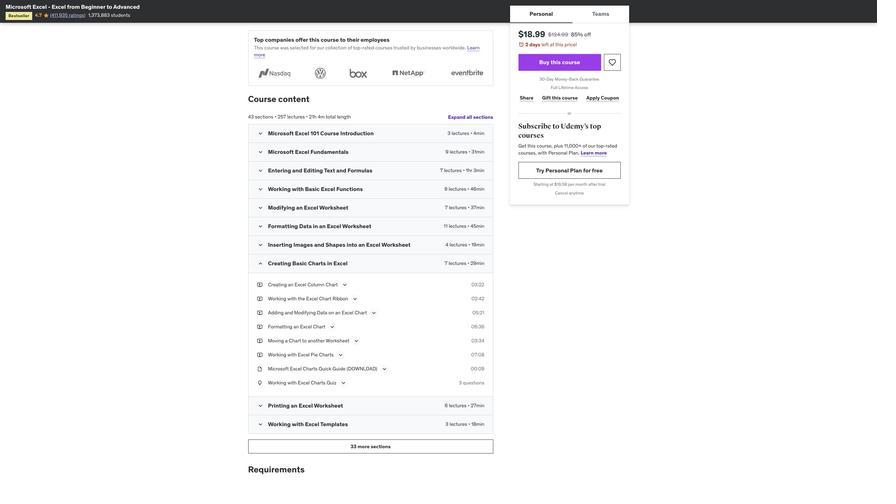 Task type: vqa. For each thing, say whether or not it's contained in the screenshot.


Task type: locate. For each thing, give the bounding box(es) containing it.
to
[[107, 3, 112, 10], [340, 36, 346, 43], [553, 122, 560, 131], [303, 338, 307, 344]]

this down $124.99
[[556, 41, 564, 48]]

working for working with basic excel functions
[[268, 185, 291, 192]]

xsmall image for microsoft excel charts quick guide (download)
[[257, 366, 263, 372]]

2 working from the top
[[268, 295, 287, 302]]

• left 4min at the right top
[[471, 130, 473, 136]]

9 lectures • 31min
[[446, 149, 485, 155]]

more
[[254, 51, 266, 58], [595, 150, 608, 156], [358, 443, 370, 450]]

personal inside get this course, plus 11,000+ of our top-rated courses, with personal plan.
[[549, 150, 568, 156]]

microsoft for microsoft excel charts quick guide (download)
[[268, 366, 289, 372]]

0 horizontal spatial learn more
[[254, 45, 480, 58]]

• left 46min
[[468, 186, 470, 192]]

lectures down 7 lectures • 1hr 3min
[[449, 186, 467, 192]]

courses inside the subscribe to udemy's top courses
[[519, 131, 544, 140]]

1 vertical spatial our
[[589, 143, 596, 149]]

$124.99
[[549, 31, 569, 38]]

lectures left '18min'
[[450, 421, 468, 427]]

this inside button
[[551, 59, 561, 66]]

1 vertical spatial at
[[550, 182, 554, 187]]

2 xsmall image from the top
[[257, 309, 263, 316]]

2 horizontal spatial sections
[[474, 114, 494, 120]]

7 for excel
[[445, 260, 448, 266]]

1 working from the top
[[268, 185, 291, 192]]

and right text at the top of page
[[337, 167, 347, 174]]

an down working with basic excel functions
[[297, 204, 303, 211]]

1 horizontal spatial sections
[[371, 443, 391, 450]]

2 vertical spatial 3
[[446, 421, 449, 427]]

3 lectures • 4min
[[448, 130, 485, 136]]

this inside get this course, plus 11,000+ of our top-rated courses, with personal plan.
[[528, 143, 536, 149]]

0 horizontal spatial learn more link
[[254, 45, 480, 58]]

0 horizontal spatial sections
[[255, 114, 274, 120]]

4 working from the top
[[268, 380, 287, 386]]

personal up $16.58
[[546, 167, 569, 174]]

learn for subscribe to udemy's top courses
[[581, 150, 594, 156]]

9 up 7 lectures • 1hr 3min
[[446, 149, 449, 155]]

try
[[537, 167, 545, 174]]

of inside get this course, plus 11,000+ of our top-rated courses, with personal plan.
[[583, 143, 588, 149]]

1 horizontal spatial of
[[583, 143, 588, 149]]

1 horizontal spatial learn
[[581, 150, 594, 156]]

small image for microsoft excel fundamentals
[[257, 149, 264, 156]]

lectures up the 11 lectures • 45min at the top of page
[[449, 204, 467, 211]]

1 vertical spatial personal
[[549, 150, 568, 156]]

learn more
[[254, 45, 480, 58], [581, 150, 608, 156]]

creating down the inserting
[[268, 260, 291, 267]]

and right adding
[[285, 309, 293, 316]]

5 working from the top
[[268, 421, 291, 428]]

small image for working with basic excel functions
[[257, 186, 264, 193]]

1 vertical spatial 9
[[445, 186, 448, 192]]

learn more for top companies offer this course to their employees
[[254, 45, 480, 58]]

more inside the learn more
[[254, 51, 266, 58]]

learn more link down employees
[[254, 45, 480, 58]]

1 horizontal spatial courses
[[519, 131, 544, 140]]

course,
[[537, 143, 553, 149]]

microsoft excel fundamentals
[[268, 148, 349, 155]]

working for working with excel pie charts
[[268, 352, 287, 358]]

share button
[[519, 91, 536, 105]]

• left '18min'
[[469, 421, 471, 427]]

3 small image from the top
[[257, 167, 264, 174]]

xsmall image for moving a chart to another worksheet
[[257, 338, 263, 344]]

personal down plus
[[549, 150, 568, 156]]

46min
[[471, 186, 485, 192]]

fundamentals
[[311, 148, 349, 155]]

1 vertical spatial top-
[[597, 143, 606, 149]]

2 formatting from the top
[[268, 323, 293, 330]]

1 horizontal spatial show lecture description image
[[338, 352, 345, 359]]

• for microsoft excel 101 course introduction
[[471, 130, 473, 136]]

course up 43
[[248, 94, 277, 105]]

xsmall image
[[257, 295, 263, 302], [257, 309, 263, 316], [257, 323, 263, 330], [257, 338, 263, 344], [257, 352, 263, 358], [257, 366, 263, 372], [257, 380, 263, 386]]

chart right on
[[355, 309, 367, 316]]

1 horizontal spatial in
[[328, 260, 333, 267]]

0 horizontal spatial course
[[248, 94, 277, 105]]

get this course, plus 11,000+ of our top-rated courses, with personal plan.
[[519, 143, 618, 156]]

in
[[313, 223, 318, 230], [328, 260, 333, 267]]

an
[[297, 204, 303, 211], [320, 223, 326, 230], [359, 241, 365, 248], [288, 281, 294, 288], [336, 309, 341, 316], [294, 323, 299, 330], [291, 402, 298, 409]]

0 vertical spatial more
[[254, 51, 266, 58]]

with down a
[[288, 352, 297, 358]]

0 vertical spatial personal
[[530, 10, 554, 17]]

0 horizontal spatial more
[[254, 51, 266, 58]]

a
[[285, 338, 288, 344]]

excel left pie
[[298, 352, 310, 358]]

1 horizontal spatial learn more link
[[581, 150, 608, 156]]

show lecture description image down on
[[329, 323, 336, 331]]

and
[[293, 167, 303, 174], [337, 167, 347, 174], [315, 241, 325, 248], [285, 309, 293, 316]]

learn
[[468, 45, 480, 51], [581, 150, 594, 156]]

xsmall image
[[257, 281, 263, 288]]

collection
[[326, 45, 347, 51]]

with for chart
[[288, 295, 297, 302]]

course content
[[248, 94, 310, 105]]

7 xsmall image from the top
[[257, 380, 263, 386]]

apply coupon
[[587, 95, 620, 101]]

7
[[441, 167, 443, 173], [445, 204, 448, 211], [445, 260, 448, 266]]

0 vertical spatial 3
[[448, 130, 451, 136]]

of down the their
[[348, 45, 352, 51]]

learn more up free at right
[[581, 150, 608, 156]]

left
[[542, 41, 549, 48]]

1 xsmall image from the top
[[257, 295, 263, 302]]

excel down working with basic excel functions
[[304, 204, 319, 211]]

5 small image from the top
[[257, 223, 264, 230]]

lectures for microsoft excel fundamentals
[[450, 149, 468, 155]]

more for top companies offer this course to their employees
[[254, 51, 266, 58]]

1 vertical spatial learn
[[581, 150, 594, 156]]

excel left 101
[[295, 130, 310, 137]]

1 small image from the top
[[257, 204, 264, 211]]

3 xsmall image from the top
[[257, 323, 263, 330]]

4 small image from the top
[[257, 186, 264, 193]]

ratings)
[[69, 12, 85, 18]]

printing
[[268, 402, 290, 409]]

1 vertical spatial course
[[321, 130, 339, 137]]

worksheet
[[320, 204, 349, 211], [343, 223, 372, 230], [382, 241, 411, 248], [326, 338, 350, 344], [314, 402, 343, 409]]

3 lectures • 18min
[[446, 421, 485, 427]]

after
[[589, 182, 598, 187]]

show lecture description image for formatting an excel chart
[[329, 323, 336, 331]]

alarm image
[[519, 42, 525, 47]]

more inside button
[[358, 443, 370, 450]]

sections right 33
[[371, 443, 391, 450]]

0 vertical spatial 9
[[446, 149, 449, 155]]

excel down text at the top of page
[[321, 185, 335, 192]]

1 small image from the top
[[257, 130, 264, 137]]

3 working from the top
[[268, 352, 287, 358]]

0 vertical spatial show lecture description image
[[329, 323, 336, 331]]

xsmall image for working with excel charts quiz
[[257, 380, 263, 386]]

30-day money-back guarantee full lifetime access
[[540, 76, 600, 90]]

working up adding
[[268, 295, 287, 302]]

total
[[326, 114, 336, 120]]

small image for printing an excel worksheet
[[257, 402, 264, 409]]

0 vertical spatial our
[[317, 45, 324, 51]]

functions
[[337, 185, 363, 192]]

small image for formatting data in an excel worksheet
[[257, 223, 264, 230]]

07:08
[[472, 352, 485, 358]]

microsoft down 257
[[268, 130, 294, 137]]

0 vertical spatial creating
[[268, 260, 291, 267]]

1 vertical spatial data
[[317, 309, 328, 316]]

modifying an excel worksheet
[[268, 204, 349, 211]]

selected
[[290, 45, 309, 51]]

03:34
[[472, 338, 485, 344]]

course up back
[[563, 59, 581, 66]]

1 vertical spatial learn more
[[581, 150, 608, 156]]

1 vertical spatial learn more link
[[581, 150, 608, 156]]

1 horizontal spatial course
[[321, 130, 339, 137]]

courses
[[376, 45, 393, 51], [519, 131, 544, 140]]

0 vertical spatial learn more
[[254, 45, 480, 58]]

small image for working
[[257, 421, 264, 428]]

text
[[324, 167, 335, 174]]

1 formatting from the top
[[268, 223, 298, 230]]

this right offer
[[310, 36, 320, 43]]

personal up the $18.99
[[530, 10, 554, 17]]

lectures right 11
[[449, 223, 467, 229]]

requirements
[[248, 464, 305, 475]]

course right 101
[[321, 130, 339, 137]]

our right 11,000+
[[589, 143, 596, 149]]

excel up (411,935
[[52, 3, 66, 10]]

7 left 1hr
[[441, 167, 443, 173]]

1 vertical spatial 7
[[445, 204, 448, 211]]

1 horizontal spatial rated
[[606, 143, 618, 149]]

sections
[[255, 114, 274, 120], [474, 114, 494, 120], [371, 443, 391, 450]]

course
[[321, 36, 339, 43], [265, 45, 279, 51], [563, 59, 581, 66], [563, 95, 578, 101]]

basic down the editing
[[305, 185, 320, 192]]

0 vertical spatial in
[[313, 223, 318, 230]]

inserting
[[268, 241, 292, 248]]

2 horizontal spatial more
[[595, 150, 608, 156]]

show lecture description image
[[342, 281, 349, 288], [352, 295, 359, 302], [371, 309, 378, 316], [353, 338, 360, 345], [381, 366, 388, 373], [340, 380, 347, 387]]

6 small image from the top
[[257, 241, 264, 248]]

1 vertical spatial of
[[583, 143, 588, 149]]

and left the editing
[[293, 167, 303, 174]]

18min
[[472, 421, 485, 427]]

0 vertical spatial rated
[[363, 45, 374, 51]]

small image
[[257, 204, 264, 211], [257, 421, 264, 428]]

7 small image from the top
[[257, 260, 264, 267]]

inserting images and shapes into an excel worksheet
[[268, 241, 411, 248]]

excel up working with excel templates
[[299, 402, 313, 409]]

coupon
[[602, 95, 620, 101]]

• for microsoft excel fundamentals
[[469, 149, 471, 155]]

0 horizontal spatial data
[[299, 223, 312, 230]]

rated inside get this course, plus 11,000+ of our top-rated courses, with personal plan.
[[606, 143, 618, 149]]

45min
[[471, 223, 485, 229]]

learn more link up free at right
[[581, 150, 608, 156]]

worldwide.
[[443, 45, 466, 51]]

with down course,
[[538, 150, 548, 156]]

course down lifetime
[[563, 95, 578, 101]]

printing an excel worksheet
[[268, 402, 343, 409]]

3 down 6
[[446, 421, 449, 427]]

working with excel charts quiz
[[268, 380, 337, 386]]

charts
[[309, 260, 326, 267], [319, 352, 334, 358], [303, 366, 318, 372], [311, 380, 326, 386]]

working down entering
[[268, 185, 291, 192]]

1 horizontal spatial top-
[[597, 143, 606, 149]]

1 vertical spatial small image
[[257, 421, 264, 428]]

more right 33
[[358, 443, 370, 450]]

lectures for microsoft excel 101 course introduction
[[452, 130, 470, 136]]

courses down employees
[[376, 45, 393, 51]]

1 vertical spatial for
[[584, 167, 591, 174]]

sections for expand all sections
[[474, 114, 494, 120]]

1 creating from the top
[[268, 260, 291, 267]]

1 vertical spatial modifying
[[294, 309, 316, 316]]

sections inside button
[[371, 443, 391, 450]]

show lecture description image
[[329, 323, 336, 331], [338, 352, 345, 359]]

modifying
[[268, 204, 295, 211], [294, 309, 316, 316]]

1 vertical spatial courses
[[519, 131, 544, 140]]

5 xsmall image from the top
[[257, 352, 263, 358]]

excel down inserting images and shapes into an excel worksheet
[[334, 260, 348, 267]]

0 vertical spatial formatting
[[268, 223, 298, 230]]

1 vertical spatial rated
[[606, 143, 618, 149]]

microsoft up entering
[[268, 148, 294, 155]]

7 lectures • 37min
[[445, 204, 485, 211]]

excel up shapes
[[327, 223, 341, 230]]

0 vertical spatial of
[[348, 45, 352, 51]]

more up free at right
[[595, 150, 608, 156]]

2 vertical spatial more
[[358, 443, 370, 450]]

an right on
[[336, 309, 341, 316]]

sections inside dropdown button
[[474, 114, 494, 120]]

• left the "45min"
[[468, 223, 470, 229]]

0 vertical spatial basic
[[305, 185, 320, 192]]

lectures for creating basic charts in excel
[[449, 260, 467, 266]]

subscribe
[[519, 122, 552, 131]]

0 vertical spatial top-
[[353, 45, 363, 51]]

per
[[569, 182, 575, 187]]

microsoft excel charts quick guide (download)
[[268, 366, 378, 372]]

working up printing
[[268, 380, 287, 386]]

chart right "column"
[[326, 281, 338, 288]]

• left the 27min
[[468, 402, 470, 409]]

courses down subscribe
[[519, 131, 544, 140]]

$18.99
[[519, 29, 546, 40]]

with for functions
[[292, 185, 304, 192]]

this up courses,
[[528, 143, 536, 149]]

learn more link
[[254, 45, 480, 58], [581, 150, 608, 156]]

for left free at right
[[584, 167, 591, 174]]

expand all sections button
[[449, 110, 494, 124]]

0 horizontal spatial rated
[[363, 45, 374, 51]]

show lecture description image for moving a chart to another worksheet
[[353, 338, 360, 345]]

7 lectures • 29min
[[445, 260, 485, 266]]

• left 19min
[[469, 241, 471, 248]]

1 vertical spatial show lecture description image
[[338, 352, 345, 359]]

days
[[530, 41, 541, 48]]

in down shapes
[[328, 260, 333, 267]]

2 small image from the top
[[257, 421, 264, 428]]

xsmall image for formatting an excel chart
[[257, 323, 263, 330]]

teams button
[[573, 6, 630, 22]]

0 vertical spatial small image
[[257, 204, 264, 211]]

working for working with excel charts quiz
[[268, 380, 287, 386]]

working with excel pie charts
[[268, 352, 334, 358]]

lectures left 29min
[[449, 260, 467, 266]]

7 for and
[[441, 167, 443, 173]]

9 for microsoft excel fundamentals
[[446, 149, 449, 155]]

learn more down employees
[[254, 45, 480, 58]]

0 vertical spatial for
[[310, 45, 316, 51]]

this for buy
[[551, 59, 561, 66]]

anytime
[[570, 190, 585, 196]]

0 horizontal spatial courses
[[376, 45, 393, 51]]

companies
[[265, 36, 295, 43]]

chart
[[326, 281, 338, 288], [319, 295, 332, 302], [355, 309, 367, 316], [313, 323, 326, 330], [289, 338, 301, 344]]

0 vertical spatial learn more link
[[254, 45, 480, 58]]

2 vertical spatial 7
[[445, 260, 448, 266]]

2 creating from the top
[[268, 281, 287, 288]]

1 horizontal spatial our
[[589, 143, 596, 149]]

basic down the images
[[293, 260, 307, 267]]

basic
[[305, 185, 320, 192], [293, 260, 307, 267]]

wishlist image
[[609, 58, 617, 66]]

sections for 33 more sections
[[371, 443, 391, 450]]

all
[[467, 114, 473, 120]]

offer
[[296, 36, 308, 43]]

to up 1,373,883 students
[[107, 3, 112, 10]]

working
[[268, 185, 291, 192], [268, 295, 287, 302], [268, 352, 287, 358], [268, 380, 287, 386], [268, 421, 291, 428]]

this right gift
[[553, 95, 561, 101]]

creating for creating an excel column chart
[[268, 281, 287, 288]]

9 for working with basic excel functions
[[445, 186, 448, 192]]

volkswagen image
[[313, 67, 328, 80]]

• left 37min
[[468, 204, 470, 211]]

1 vertical spatial formatting
[[268, 323, 293, 330]]

1 horizontal spatial for
[[584, 167, 591, 174]]

our down top companies offer this course to their employees
[[317, 45, 324, 51]]

1 horizontal spatial more
[[358, 443, 370, 450]]

257
[[278, 114, 286, 120]]

an up the moving a chart to another worksheet
[[294, 323, 299, 330]]

0 horizontal spatial show lecture description image
[[329, 323, 336, 331]]

microsoft up bestseller
[[6, 3, 31, 10]]

4 xsmall image from the top
[[257, 338, 263, 344]]

with up modifying an excel worksheet
[[292, 185, 304, 192]]

43
[[248, 114, 254, 120]]

1 vertical spatial more
[[595, 150, 608, 156]]

7 up 11
[[445, 204, 448, 211]]

2 small image from the top
[[257, 149, 264, 156]]

into
[[347, 241, 358, 248]]

formatting up the inserting
[[268, 223, 298, 230]]

to left udemy's
[[553, 122, 560, 131]]

this
[[254, 45, 263, 51]]

formatting for formatting data in an excel worksheet
[[268, 223, 298, 230]]

top- down the their
[[353, 45, 363, 51]]

microsoft
[[6, 3, 31, 10], [268, 130, 294, 137], [268, 148, 294, 155], [268, 366, 289, 372]]

• left 31min
[[469, 149, 471, 155]]

creating right xsmall image
[[268, 281, 287, 288]]

at left $16.58
[[550, 182, 554, 187]]

• for inserting images and shapes into an excel worksheet
[[469, 241, 471, 248]]

0 horizontal spatial learn
[[468, 45, 480, 51]]

expand all sections
[[449, 114, 494, 120]]

3 down expand
[[448, 130, 451, 136]]

full
[[551, 85, 558, 90]]

1 vertical spatial 3
[[459, 380, 462, 386]]

formatting up moving
[[268, 323, 293, 330]]

0 vertical spatial learn
[[468, 45, 480, 51]]

• for entering and editing text and formulas
[[463, 167, 465, 173]]

0 vertical spatial 7
[[441, 167, 443, 173]]

• for working with excel templates
[[469, 421, 471, 427]]

gift this course
[[543, 95, 578, 101]]

to inside the subscribe to udemy's top courses
[[553, 122, 560, 131]]

sections right 43
[[255, 114, 274, 120]]

and right the images
[[315, 241, 325, 248]]

xsmall image for working with the excel chart ribbon
[[257, 295, 263, 302]]

small image
[[257, 130, 264, 137], [257, 149, 264, 156], [257, 167, 264, 174], [257, 186, 264, 193], [257, 223, 264, 230], [257, 241, 264, 248], [257, 260, 264, 267], [257, 402, 264, 409]]

top- down top
[[597, 143, 606, 149]]

microsoft down working with excel pie charts
[[268, 366, 289, 372]]

2 vertical spatial personal
[[546, 167, 569, 174]]

editing
[[304, 167, 323, 174]]

• for modifying an excel worksheet
[[468, 204, 470, 211]]

6 xsmall image from the top
[[257, 366, 263, 372]]

1 vertical spatial creating
[[268, 281, 287, 288]]

0 vertical spatial courses
[[376, 45, 393, 51]]

top-
[[353, 45, 363, 51], [597, 143, 606, 149]]

length
[[337, 114, 351, 120]]

course
[[248, 94, 277, 105], [321, 130, 339, 137]]

1 horizontal spatial learn more
[[581, 150, 608, 156]]

with for charts
[[288, 352, 297, 358]]

in down modifying an excel worksheet
[[313, 223, 318, 230]]

(411,935
[[50, 12, 68, 18]]

3 for microsoft excel 101 course introduction
[[448, 130, 451, 136]]

adding and modifying data on an excel chart
[[268, 309, 367, 316]]

tab list
[[510, 6, 630, 23]]

small image for entering and editing text and formulas
[[257, 167, 264, 174]]

8 small image from the top
[[257, 402, 264, 409]]



Task type: describe. For each thing, give the bounding box(es) containing it.
shapes
[[326, 241, 346, 248]]

3min
[[474, 167, 485, 173]]

• for working with basic excel functions
[[468, 186, 470, 192]]

6
[[445, 402, 448, 409]]

try personal plan for free link
[[519, 162, 621, 179]]

• for formatting data in an excel worksheet
[[468, 223, 470, 229]]

charts right pie
[[319, 352, 334, 358]]

to left the their
[[340, 36, 346, 43]]

this for get
[[528, 143, 536, 149]]

buy this course
[[540, 59, 581, 66]]

trusted
[[394, 45, 410, 51]]

-
[[48, 3, 50, 10]]

lectures for formatting data in an excel worksheet
[[449, 223, 467, 229]]

excel down the printing an excel worksheet at the left bottom of the page
[[305, 421, 320, 428]]

show lecture description image for adding and modifying data on an excel chart
[[371, 309, 378, 316]]

learn more link for top companies offer this course to their employees
[[254, 45, 480, 58]]

11
[[444, 223, 448, 229]]

101
[[311, 130, 319, 137]]

05:21
[[473, 309, 485, 316]]

0 horizontal spatial for
[[310, 45, 316, 51]]

eventbrite image
[[447, 67, 488, 80]]

off
[[585, 31, 592, 38]]

0 vertical spatial at
[[550, 41, 555, 48]]

students
[[111, 12, 130, 18]]

our inside get this course, plus 11,000+ of our top-rated courses, with personal plan.
[[589, 143, 596, 149]]

3 for working with excel templates
[[446, 421, 449, 427]]

00:09
[[471, 366, 485, 372]]

charts down pie
[[303, 366, 318, 372]]

introduction
[[341, 130, 374, 137]]

quiz
[[327, 380, 337, 386]]

9 lectures • 46min
[[445, 186, 485, 192]]

excel up 4.7 at the top
[[33, 3, 47, 10]]

top
[[591, 122, 602, 131]]

learn more for subscribe to udemy's top courses
[[581, 150, 608, 156]]

27min
[[471, 402, 485, 409]]

7 lectures • 1hr 3min
[[441, 167, 485, 173]]

learn more link for subscribe to udemy's top courses
[[581, 150, 608, 156]]

creating for creating basic charts in excel
[[268, 260, 291, 267]]

formulas
[[348, 167, 373, 174]]

to left another on the bottom left
[[303, 338, 307, 344]]

excel up the printing an excel worksheet at the left bottom of the page
[[298, 380, 310, 386]]

(411,935 ratings)
[[50, 12, 85, 18]]

working for working with the excel chart ribbon
[[268, 295, 287, 302]]

plus
[[554, 143, 564, 149]]

microsoft for microsoft excel 101 course introduction
[[268, 130, 294, 137]]

formatting data in an excel worksheet
[[268, 223, 372, 230]]

the
[[298, 295, 305, 302]]

2
[[526, 41, 529, 48]]

ribbon
[[333, 295, 349, 302]]

starting at $16.58 per month after trial cancel anytime
[[534, 182, 606, 196]]

• left 21h 4m
[[306, 114, 308, 120]]

with inside get this course, plus 11,000+ of our top-rated courses, with personal plan.
[[538, 150, 548, 156]]

(download)
[[347, 366, 378, 372]]

moving a chart to another worksheet
[[268, 338, 350, 344]]

1 vertical spatial basic
[[293, 260, 307, 267]]

subscribe to udemy's top courses
[[519, 122, 602, 140]]

lectures for inserting images and shapes into an excel worksheet
[[450, 241, 468, 248]]

small image for microsoft excel 101 course introduction
[[257, 130, 264, 137]]

top companies offer this course to their employees
[[254, 36, 390, 43]]

images
[[294, 241, 313, 248]]

0 horizontal spatial our
[[317, 45, 324, 51]]

bestseller
[[8, 13, 29, 18]]

excel up the
[[295, 281, 307, 288]]

course up collection
[[321, 36, 339, 43]]

30-
[[540, 76, 547, 82]]

0 vertical spatial modifying
[[268, 204, 295, 211]]

37min
[[471, 204, 485, 211]]

another
[[308, 338, 325, 344]]

gift
[[543, 95, 551, 101]]

03:22
[[472, 281, 485, 288]]

netapp image
[[389, 67, 429, 80]]

excel up the moving a chart to another worksheet
[[300, 323, 312, 330]]

microsoft excel 101 course introduction
[[268, 130, 374, 137]]

creating an excel column chart
[[268, 281, 338, 288]]

an up shapes
[[320, 223, 326, 230]]

lectures for printing an excel worksheet
[[449, 402, 467, 409]]

4
[[446, 241, 449, 248]]

entering and editing text and formulas
[[268, 167, 373, 174]]

• for printing an excel worksheet
[[468, 402, 470, 409]]

udemy's
[[561, 122, 589, 131]]

excel up the editing
[[295, 148, 310, 155]]

charts up "column"
[[309, 260, 326, 267]]

guide
[[333, 366, 346, 372]]

gift this course link
[[541, 91, 580, 105]]

29min
[[471, 260, 485, 266]]

1,373,883 students
[[88, 12, 130, 18]]

chart down adding and modifying data on an excel chart
[[313, 323, 326, 330]]

from
[[67, 3, 80, 10]]

beginner
[[81, 3, 105, 10]]

show lecture description image for creating an excel column chart
[[342, 281, 349, 288]]

quick
[[319, 366, 332, 372]]

show lecture description image for microsoft excel charts quick guide (download)
[[381, 366, 388, 373]]

xsmall image for working with excel pie charts
[[257, 352, 263, 358]]

show lecture description image for working with the excel chart ribbon
[[352, 295, 359, 302]]

with down the printing an excel worksheet at the left bottom of the page
[[292, 421, 304, 428]]

starting
[[534, 182, 549, 187]]

0 horizontal spatial top-
[[353, 45, 363, 51]]

column
[[308, 281, 325, 288]]

moving
[[268, 338, 284, 344]]

advanced
[[113, 3, 140, 10]]

with for quiz
[[288, 380, 297, 386]]

excel down working with excel pie charts
[[290, 366, 302, 372]]

an right into
[[359, 241, 365, 248]]

apply coupon button
[[586, 91, 621, 105]]

excel right the
[[307, 295, 318, 302]]

get
[[519, 143, 527, 149]]

microsoft for microsoft excel - excel from beginner to advanced
[[6, 3, 31, 10]]

share
[[520, 95, 534, 101]]

85%
[[572, 31, 584, 38]]

0 vertical spatial course
[[248, 94, 277, 105]]

excel right into
[[367, 241, 381, 248]]

back
[[570, 76, 579, 82]]

learn for top companies offer this course to their employees
[[468, 45, 480, 51]]

33
[[351, 443, 357, 450]]

money-
[[555, 76, 570, 82]]

microsoft for microsoft excel fundamentals
[[268, 148, 294, 155]]

course down companies
[[265, 45, 279, 51]]

personal inside button
[[530, 10, 554, 17]]

• left 257
[[275, 114, 277, 120]]

at inside starting at $16.58 per month after trial cancel anytime
[[550, 182, 554, 187]]

lectures for working with excel templates
[[450, 421, 468, 427]]

19min
[[472, 241, 485, 248]]

show lecture description image for working with excel charts quiz
[[340, 380, 347, 387]]

nasdaq image
[[254, 67, 295, 80]]

lectures for entering and editing text and formulas
[[445, 167, 462, 173]]

show lecture description image for working with excel pie charts
[[338, 352, 345, 359]]

$16.58
[[555, 182, 568, 187]]

an right printing
[[291, 402, 298, 409]]

1 vertical spatial in
[[328, 260, 333, 267]]

this for gift
[[553, 95, 561, 101]]

0 vertical spatial data
[[299, 223, 312, 230]]

02:42
[[472, 295, 485, 302]]

31min
[[472, 149, 485, 155]]

small image for inserting images and shapes into an excel worksheet
[[257, 241, 264, 248]]

buy this course button
[[519, 54, 602, 71]]

lectures for modifying an excel worksheet
[[449, 204, 467, 211]]

box image
[[347, 67, 370, 80]]

3 questions
[[459, 380, 485, 386]]

course inside button
[[563, 59, 581, 66]]

excel down ribbon
[[342, 309, 354, 316]]

an up the working with the excel chart ribbon
[[288, 281, 294, 288]]

lectures right 257
[[287, 114, 305, 120]]

11 lectures • 45min
[[444, 223, 485, 229]]

1 horizontal spatial data
[[317, 309, 328, 316]]

working for working with excel templates
[[268, 421, 291, 428]]

working with basic excel functions
[[268, 185, 363, 192]]

day
[[547, 76, 554, 82]]

tab list containing personal
[[510, 6, 630, 23]]

their
[[347, 36, 360, 43]]

chart left ribbon
[[319, 295, 332, 302]]

top- inside get this course, plus 11,000+ of our top-rated courses, with personal plan.
[[597, 143, 606, 149]]

teams
[[593, 10, 610, 17]]

4 lectures • 19min
[[446, 241, 485, 248]]

0 horizontal spatial in
[[313, 223, 318, 230]]

chart right a
[[289, 338, 301, 344]]

top
[[254, 36, 264, 43]]

more for subscribe to udemy's top courses
[[595, 150, 608, 156]]

month
[[576, 182, 588, 187]]

charts left the quiz
[[311, 380, 326, 386]]

small image for creating basic charts in excel
[[257, 260, 264, 267]]

adding
[[268, 309, 284, 316]]

0 horizontal spatial of
[[348, 45, 352, 51]]

• for creating basic charts in excel
[[468, 260, 470, 266]]

formatting for formatting an excel chart
[[268, 323, 293, 330]]

content
[[279, 94, 310, 105]]

2 days left at this price!
[[526, 41, 577, 48]]

xsmall image for adding and modifying data on an excel chart
[[257, 309, 263, 316]]

33 more sections
[[351, 443, 391, 450]]

small image for modifying
[[257, 204, 264, 211]]

lectures for working with basic excel functions
[[449, 186, 467, 192]]



